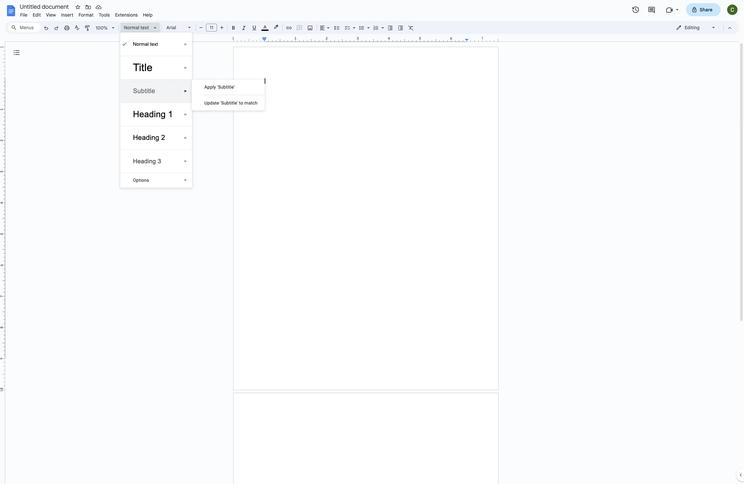 Task type: vqa. For each thing, say whether or not it's contained in the screenshot.
Required Question element
no



Task type: describe. For each thing, give the bounding box(es) containing it.
2
[[161, 134, 165, 142]]

file menu item
[[18, 11, 30, 19]]

Font size text field
[[206, 24, 217, 31]]

extensions menu item
[[113, 11, 141, 19]]

Rename text field
[[18, 3, 73, 10]]

insert
[[61, 12, 73, 18]]

insert menu item
[[59, 11, 76, 19]]

text inside title list box
[[150, 42, 158, 47]]

o ptions
[[133, 178, 149, 183]]

file
[[20, 12, 27, 18]]

extensions
[[115, 12, 138, 18]]

subtitle
[[133, 87, 155, 94]]

heading for heading 3
[[133, 158, 156, 165]]

help
[[143, 12, 153, 18]]

0 vertical spatial 1
[[232, 36, 235, 41]]

1 inside title list box
[[168, 109, 173, 119]]

match
[[245, 100, 258, 106]]

share button
[[687, 3, 721, 16]]

heading 3
[[133, 158, 161, 165]]

3
[[158, 158, 161, 165]]

left margin image
[[234, 37, 267, 42]]

main toolbar
[[40, 0, 417, 306]]

styles list. normal text selected. option
[[124, 23, 150, 32]]

view
[[46, 12, 56, 18]]

edit
[[33, 12, 41, 18]]

top margin image
[[0, 47, 5, 80]]

bottom margin image
[[0, 357, 5, 390]]

view menu item
[[43, 11, 59, 19]]

editing
[[685, 25, 700, 31]]

menu bar banner
[[0, 0, 745, 484]]

6 ► from the top
[[184, 159, 187, 163]]

'subtitle' for pply
[[217, 84, 235, 90]]

arial option
[[167, 23, 184, 32]]

text inside option
[[141, 25, 149, 31]]

highlight color image
[[273, 23, 280, 31]]

text color image
[[262, 23, 269, 31]]

title application
[[0, 0, 745, 484]]

tools
[[99, 12, 110, 18]]

help menu item
[[141, 11, 155, 19]]

o
[[133, 178, 136, 183]]

arial
[[167, 25, 176, 31]]

heading for heading 2
[[133, 134, 159, 142]]

share
[[700, 7, 713, 13]]

Zoom text field
[[94, 23, 110, 32]]

heading 1
[[133, 109, 173, 119]]

checklist menu image
[[352, 23, 356, 26]]

menu bar inside menu bar banner
[[18, 8, 155, 19]]

normal text inside option
[[124, 25, 149, 31]]



Task type: locate. For each thing, give the bounding box(es) containing it.
1 vertical spatial 1
[[168, 109, 173, 119]]

u pdate 'subtitle' to match
[[205, 100, 258, 106]]

2 heading from the top
[[133, 134, 159, 142]]

1 horizontal spatial 1
[[232, 36, 235, 41]]

mode and view toolbar
[[672, 21, 736, 34]]

1
[[232, 36, 235, 41], [168, 109, 173, 119]]

5 ► from the top
[[184, 136, 187, 140]]

4 ► from the top
[[184, 113, 187, 116]]

menu inside title application
[[192, 80, 265, 110]]

Zoom field
[[93, 23, 118, 33]]

menu
[[192, 80, 265, 110]]

normal text inside title list box
[[133, 42, 158, 47]]

'subtitle'
[[217, 84, 235, 90], [221, 100, 238, 106]]

options o element
[[133, 178, 151, 183]]

pply
[[208, 84, 216, 90]]

2 vertical spatial heading
[[133, 158, 156, 165]]

right margin image
[[466, 37, 498, 42]]

3 ► from the top
[[184, 89, 187, 93]]

bulleted list menu image
[[366, 23, 370, 26]]

heading left 2
[[133, 134, 159, 142]]

1 vertical spatial text
[[150, 42, 158, 47]]

1 vertical spatial 'subtitle'
[[221, 100, 238, 106]]

1 vertical spatial normal text
[[133, 42, 158, 47]]

heading 2
[[133, 134, 165, 142]]

normal text
[[124, 25, 149, 31], [133, 42, 158, 47]]

a
[[205, 84, 208, 90]]

3 heading from the top
[[133, 158, 156, 165]]

0 vertical spatial normal
[[124, 25, 139, 31]]

normal text down extensions on the left
[[124, 25, 149, 31]]

line & paragraph spacing image
[[333, 23, 341, 32]]

1 ► from the top
[[184, 43, 187, 46]]

normal down extensions on the left
[[124, 25, 139, 31]]

format
[[79, 12, 94, 18]]

'subtitle' right the pply
[[217, 84, 235, 90]]

apply 'subtitle' a element
[[205, 84, 237, 90]]

to
[[239, 100, 243, 106]]

format menu item
[[76, 11, 96, 19]]

menu containing a
[[192, 80, 265, 110]]

tools menu item
[[96, 11, 113, 19]]

editing button
[[672, 23, 721, 32]]

insert image image
[[307, 23, 314, 32]]

normal inside title list box
[[133, 42, 149, 47]]

Star checkbox
[[73, 3, 82, 12]]

0 vertical spatial 'subtitle'
[[217, 84, 235, 90]]

text
[[141, 25, 149, 31], [150, 42, 158, 47]]

ptions
[[136, 178, 149, 183]]

Menus field
[[8, 23, 41, 32]]

0 horizontal spatial 1
[[168, 109, 173, 119]]

heading for heading 1
[[133, 109, 166, 119]]

menu bar containing file
[[18, 8, 155, 19]]

title list box
[[120, 32, 192, 188]]

menu bar
[[18, 8, 155, 19]]

1 horizontal spatial text
[[150, 42, 158, 47]]

pdate
[[208, 100, 219, 106]]

2 ► from the top
[[184, 66, 187, 69]]

text up the title at the top left of page
[[150, 42, 158, 47]]

heading
[[133, 109, 166, 119], [133, 134, 159, 142], [133, 158, 156, 165]]

text down help at the left top
[[141, 25, 149, 31]]

heading left 3
[[133, 158, 156, 165]]

1 heading from the top
[[133, 109, 166, 119]]

update 'subtitle' to match u element
[[205, 100, 260, 106]]

Font size field
[[206, 24, 220, 32]]

heading up heading 2 at the left of the page
[[133, 109, 166, 119]]

1 vertical spatial heading
[[133, 134, 159, 142]]

1 vertical spatial normal
[[133, 42, 149, 47]]

u
[[205, 100, 208, 106]]

title
[[133, 62, 153, 73]]

normal inside option
[[124, 25, 139, 31]]

normal
[[124, 25, 139, 31], [133, 42, 149, 47]]

normal down styles list. normal text selected. option
[[133, 42, 149, 47]]

0 vertical spatial heading
[[133, 109, 166, 119]]

0 horizontal spatial text
[[141, 25, 149, 31]]

7 ► from the top
[[184, 178, 187, 182]]

edit menu item
[[30, 11, 43, 19]]

'subtitle' left the 'to'
[[221, 100, 238, 106]]

a pply 'subtitle'
[[205, 84, 235, 90]]

►
[[184, 43, 187, 46], [184, 66, 187, 69], [184, 89, 187, 93], [184, 113, 187, 116], [184, 136, 187, 140], [184, 159, 187, 163], [184, 178, 187, 182]]

'subtitle' for pdate
[[221, 100, 238, 106]]

normal text down styles list. normal text selected. option
[[133, 42, 158, 47]]

0 vertical spatial normal text
[[124, 25, 149, 31]]

0 vertical spatial text
[[141, 25, 149, 31]]



